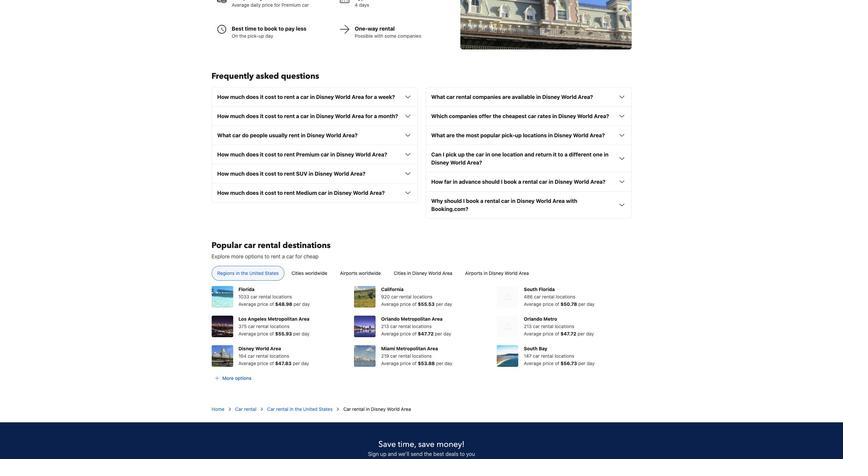 Task type: locate. For each thing, give the bounding box(es) containing it.
locations up "$55.53"
[[413, 294, 433, 300]]

deals
[[446, 451, 459, 457]]

metropolitan
[[268, 316, 298, 322], [401, 316, 431, 322], [396, 346, 426, 352]]

day inside miami metropolitan area 219 car rental locations average price of $53.88 per day
[[445, 361, 453, 366]]

5 much from the top
[[230, 190, 245, 196]]

why should i book a rental car in disney world area with booking.com? button
[[432, 197, 626, 213]]

1 horizontal spatial i
[[463, 198, 465, 204]]

per inside california 920 car rental locations average price of $55.53 per day
[[436, 301, 443, 307]]

car up miami
[[390, 324, 397, 329]]

1 horizontal spatial car
[[267, 407, 275, 412]]

2 horizontal spatial car
[[344, 407, 351, 412]]

per inside los angeles metropolitan area 375 car rental locations average price of $55.93 per day
[[293, 331, 301, 337]]

car rental link
[[235, 406, 257, 413]]

available
[[512, 94, 535, 100]]

1 south from the top
[[524, 287, 538, 292]]

day inside south bay 147 car rental locations average price of $56.73 per day
[[587, 361, 595, 366]]

1 horizontal spatial should
[[482, 179, 500, 185]]

2 does from the top
[[246, 113, 259, 119]]

metropolitan inside miami metropolitan area 219 car rental locations average price of $53.88 per day
[[396, 346, 426, 352]]

$55.53
[[418, 301, 435, 307]]

rent right usually
[[289, 132, 300, 138]]

of left "$55.53"
[[412, 301, 417, 307]]

how inside dropdown button
[[217, 152, 229, 158]]

area? inside dropdown button
[[372, 152, 387, 158]]

2 horizontal spatial i
[[501, 179, 503, 185]]

0 horizontal spatial car
[[235, 407, 243, 412]]

day inside "florida 1033 car rental locations average price of $48.98 per day"
[[302, 301, 310, 307]]

south inside south bay 147 car rental locations average price of $56.73 per day
[[524, 346, 538, 352]]

1 vertical spatial with
[[566, 198, 578, 204]]

i up the booking.com?
[[463, 198, 465, 204]]

1 $47.72 from the left
[[418, 331, 434, 337]]

2 florida from the left
[[539, 287, 555, 292]]

worldwide up cheap car rental in california image
[[359, 270, 381, 276]]

metropolitan for miami
[[396, 346, 426, 352]]

average inside "florida 1033 car rental locations average price of $48.98 per day"
[[239, 301, 256, 307]]

cost inside dropdown button
[[265, 190, 276, 196]]

locations inside south bay 147 car rental locations average price of $56.73 per day
[[555, 353, 575, 359]]

car for car rental in the united states
[[267, 407, 275, 412]]

2 worldwide from the left
[[359, 270, 381, 276]]

0 horizontal spatial i
[[443, 152, 445, 158]]

1 vertical spatial united
[[303, 407, 318, 412]]

can i pick up the car in one location and return it to a different one in disney world area?
[[432, 152, 609, 166]]

car
[[235, 407, 243, 412], [267, 407, 275, 412], [344, 407, 351, 412]]

pick- down time
[[248, 33, 259, 39]]

cost up usually
[[265, 113, 276, 119]]

advance
[[459, 179, 481, 185]]

how for how much does it cost to rent premium car in disney world area?
[[217, 152, 229, 158]]

0 horizontal spatial $47.72
[[418, 331, 434, 337]]

2 vertical spatial book
[[466, 198, 479, 204]]

of
[[270, 301, 274, 307], [412, 301, 417, 307], [555, 301, 560, 307], [270, 331, 274, 337], [412, 331, 417, 337], [555, 331, 560, 337], [270, 361, 274, 366], [412, 361, 417, 366], [555, 361, 560, 366]]

1 car from the left
[[235, 407, 243, 412]]

per
[[294, 301, 301, 307], [436, 301, 443, 307], [579, 301, 586, 307], [293, 331, 301, 337], [435, 331, 442, 337], [578, 331, 585, 337], [293, 361, 300, 366], [436, 361, 444, 366], [579, 361, 586, 366]]

south up 147
[[524, 346, 538, 352]]

5 cost from the top
[[265, 190, 276, 196]]

rent inside popular car rental destinations explore more options to rent a car for cheap
[[271, 254, 281, 260]]

airports for airports worldwide
[[340, 270, 358, 276]]

it for how much does it cost to rent medium car in disney world area?
[[260, 190, 264, 196]]

why
[[432, 198, 443, 204]]

1 worldwide from the left
[[305, 270, 327, 276]]

0 vertical spatial book
[[264, 26, 277, 32]]

save time, save money! sign up and we'll send the best deals to you
[[368, 439, 475, 457]]

florida inside "florida 1033 car rental locations average price of $48.98 per day"
[[239, 287, 255, 292]]

price
[[262, 2, 273, 8], [257, 301, 268, 307], [400, 301, 411, 307], [543, 301, 554, 307], [257, 331, 268, 337], [400, 331, 411, 337], [543, 331, 554, 337], [257, 361, 268, 366], [400, 361, 411, 366], [543, 361, 554, 366]]

i inside can i pick up the car in one location and return it to a different one in disney world area?
[[443, 152, 445, 158]]

locations inside miami metropolitan area 219 car rental locations average price of $53.88 per day
[[412, 353, 432, 359]]

3 much from the top
[[230, 152, 245, 158]]

per right "$55.53"
[[436, 301, 443, 307]]

0 horizontal spatial with
[[374, 33, 383, 39]]

cheap car rental in miami metropolitan area image
[[354, 346, 376, 367]]

metro
[[544, 316, 557, 322]]

0 horizontal spatial pick-
[[248, 33, 259, 39]]

car right 375
[[248, 324, 255, 329]]

cities for cities worldwide
[[292, 270, 304, 276]]

1 vertical spatial south
[[524, 346, 538, 352]]

cost down asked
[[265, 94, 276, 100]]

south for 486
[[524, 287, 538, 292]]

0 vertical spatial pick-
[[248, 33, 259, 39]]

how far in advance should i book a rental car in disney world area?
[[432, 179, 606, 185]]

1 vertical spatial should
[[444, 198, 462, 204]]

worldwide for cities worldwide
[[305, 270, 327, 276]]

how for how much does it cost to rent suv in disney world area?
[[217, 171, 229, 177]]

per right $50.78
[[579, 301, 586, 307]]

up
[[259, 33, 264, 39], [515, 132, 522, 138], [458, 152, 465, 158], [380, 451, 387, 457]]

car down california
[[391, 294, 398, 300]]

how for how much does it cost to rent a car in disney world area for a week?
[[217, 94, 229, 100]]

premium up pay
[[282, 2, 301, 8]]

cities
[[292, 270, 304, 276], [394, 270, 406, 276]]

does for how much does it cost to rent a car in disney world area for a month?
[[246, 113, 259, 119]]

0 vertical spatial options
[[245, 254, 263, 260]]

area inside disney world area 164 car rental locations average price of $47.83 per day
[[270, 346, 281, 352]]

rental inside orlando metropolitan area 213 car rental locations average price of $47.72 per day
[[399, 324, 411, 329]]

4 cost from the top
[[265, 171, 276, 177]]

rent inside dropdown button
[[284, 190, 295, 196]]

1 horizontal spatial are
[[503, 94, 511, 100]]

suv
[[296, 171, 308, 177]]

how much does it cost to rent medium car in disney world area?
[[217, 190, 385, 196]]

2 south from the top
[[524, 346, 538, 352]]

car rental in disney world area
[[344, 407, 411, 412]]

average down '920'
[[381, 301, 399, 307]]

rental inside california 920 car rental locations average price of $55.53 per day
[[399, 294, 412, 300]]

florida up 1033 on the left bottom of the page
[[239, 287, 255, 292]]

i
[[443, 152, 445, 158], [501, 179, 503, 185], [463, 198, 465, 204]]

2 $47.72 from the left
[[561, 331, 577, 337]]

3 does from the top
[[246, 152, 259, 158]]

car right 486
[[534, 294, 541, 300]]

3 car from the left
[[344, 407, 351, 412]]

0 vertical spatial i
[[443, 152, 445, 158]]

in
[[310, 94, 315, 100], [537, 94, 541, 100], [310, 113, 315, 119], [553, 113, 557, 119], [301, 132, 306, 138], [548, 132, 553, 138], [331, 152, 335, 158], [486, 152, 490, 158], [604, 152, 609, 158], [309, 171, 314, 177], [453, 179, 458, 185], [549, 179, 554, 185], [328, 190, 333, 196], [511, 198, 516, 204], [236, 270, 240, 276], [407, 270, 411, 276], [484, 270, 488, 276], [290, 407, 294, 412], [366, 407, 370, 412]]

it inside can i pick up the car in one location and return it to a different one in disney world area?
[[553, 152, 557, 158]]

orlando
[[381, 316, 400, 322], [524, 316, 543, 322]]

book left pay
[[264, 26, 277, 32]]

does for how much does it cost to rent a car in disney world area for a week?
[[246, 94, 259, 100]]

2 213 from the left
[[524, 324, 532, 329]]

companies up most
[[449, 113, 478, 119]]

cost down usually
[[265, 152, 276, 158]]

a
[[296, 94, 299, 100], [374, 94, 377, 100], [296, 113, 299, 119], [374, 113, 377, 119], [565, 152, 568, 158], [518, 179, 522, 185], [481, 198, 484, 204], [282, 254, 285, 260]]

sign
[[368, 451, 379, 457]]

cost
[[265, 94, 276, 100], [265, 113, 276, 119], [265, 152, 276, 158], [265, 171, 276, 177], [265, 190, 276, 196]]

car inside south bay 147 car rental locations average price of $56.73 per day
[[533, 353, 540, 359]]

angeles
[[248, 316, 267, 322]]

car inside disney world area 164 car rental locations average price of $47.83 per day
[[248, 353, 255, 359]]

florida up metro
[[539, 287, 555, 292]]

1 horizontal spatial with
[[566, 198, 578, 204]]

book down advance
[[466, 198, 479, 204]]

219
[[381, 353, 389, 359]]

day inside orlando metro 213 car rental locations average price of $47.72 per day
[[586, 331, 594, 337]]

cheap car rental in south florida image
[[497, 286, 519, 308]]

companies for rental
[[473, 94, 501, 100]]

average down 147
[[524, 361, 542, 366]]

daily
[[251, 2, 261, 8]]

metropolitan up $53.88
[[396, 346, 426, 352]]

average up miami
[[381, 331, 399, 337]]

of inside south bay 147 car rental locations average price of $56.73 per day
[[555, 361, 560, 366]]

day inside california 920 car rental locations average price of $55.53 per day
[[445, 301, 452, 307]]

pick- right popular
[[502, 132, 515, 138]]

1 vertical spatial i
[[501, 179, 503, 185]]

2 vertical spatial companies
[[449, 113, 478, 119]]

1 does from the top
[[246, 94, 259, 100]]

1 horizontal spatial one
[[593, 152, 603, 158]]

2 cost from the top
[[265, 113, 276, 119]]

car down how far in advance should i book a rental car in disney world area?
[[501, 198, 510, 204]]

does inside dropdown button
[[246, 152, 259, 158]]

of left $55.93
[[270, 331, 274, 337]]

cost for how much does it cost to rent a car in disney world area for a week?
[[265, 94, 276, 100]]

locations up $56.73
[[555, 353, 575, 359]]

area? inside dropdown button
[[370, 190, 385, 196]]

in inside dropdown button
[[331, 152, 335, 158]]

orlando metropolitan area 213 car rental locations average price of $47.72 per day
[[381, 316, 451, 337]]

average inside south bay 147 car rental locations average price of $56.73 per day
[[524, 361, 542, 366]]

2 horizontal spatial book
[[504, 179, 517, 185]]

1 horizontal spatial book
[[466, 198, 479, 204]]

1 cost from the top
[[265, 94, 276, 100]]

rental inside why should i book a rental car in disney world area with booking.com?
[[485, 198, 500, 204]]

car right "medium"
[[318, 190, 327, 196]]

price up miami metropolitan area 219 car rental locations average price of $53.88 per day
[[400, 331, 411, 337]]

1 horizontal spatial pick-
[[502, 132, 515, 138]]

2 much from the top
[[230, 113, 245, 119]]

2 car from the left
[[267, 407, 275, 412]]

days
[[359, 2, 369, 8]]

tab list containing regions in the united states
[[206, 266, 637, 281]]

4 days
[[355, 2, 369, 8]]

i right the can
[[443, 152, 445, 158]]

to inside save time, save money! sign up and we'll send the best deals to you
[[460, 451, 465, 457]]

0 horizontal spatial united
[[249, 270, 264, 276]]

it for how much does it cost to rent suv in disney world area?
[[260, 171, 264, 177]]

car right 219
[[390, 353, 397, 359]]

of inside disney world area 164 car rental locations average price of $47.83 per day
[[270, 361, 274, 366]]

which companies offer the cheapest car rates in disney world area? button
[[432, 112, 626, 120]]

airports in disney world area
[[465, 270, 529, 276]]

disney
[[316, 94, 334, 100], [543, 94, 560, 100], [316, 113, 334, 119], [559, 113, 576, 119], [307, 132, 325, 138], [554, 132, 572, 138], [337, 152, 354, 158], [432, 160, 449, 166], [315, 171, 333, 177], [555, 179, 573, 185], [334, 190, 352, 196], [517, 198, 535, 204], [413, 270, 427, 276], [489, 270, 504, 276], [239, 346, 254, 352], [371, 407, 386, 412]]

1 florida from the left
[[239, 287, 255, 292]]

price inside south florida 486 car rental locations average price of $50.78 per day
[[543, 301, 554, 307]]

explore
[[212, 254, 230, 260]]

cost left suv
[[265, 171, 276, 177]]

0 vertical spatial companies
[[398, 33, 421, 39]]

rent inside dropdown button
[[284, 152, 295, 158]]

does for how much does it cost to rent premium car in disney world area?
[[246, 152, 259, 158]]

1 vertical spatial pick-
[[502, 132, 515, 138]]

regions in the united states
[[217, 270, 279, 276]]

1 vertical spatial premium
[[296, 152, 320, 158]]

0 vertical spatial and
[[525, 152, 535, 158]]

orlando left metro
[[524, 316, 543, 322]]

0 vertical spatial should
[[482, 179, 500, 185]]

day inside south florida 486 car rental locations average price of $50.78 per day
[[587, 301, 595, 307]]

car inside car rental in disney world area link
[[344, 407, 351, 412]]

1 horizontal spatial worldwide
[[359, 270, 381, 276]]

month?
[[379, 113, 398, 119]]

0 vertical spatial states
[[265, 270, 279, 276]]

car rental in the united states link
[[267, 406, 333, 413]]

1 vertical spatial book
[[504, 179, 517, 185]]

1 vertical spatial are
[[447, 132, 455, 138]]

car left rates
[[528, 113, 537, 119]]

to up regions in the united states on the left bottom of the page
[[265, 254, 270, 260]]

price up metro
[[543, 301, 554, 307]]

car right popular
[[244, 240, 256, 251]]

united inside button
[[249, 270, 264, 276]]

a left different
[[565, 152, 568, 158]]

the inside button
[[241, 270, 248, 276]]

a down can i pick up the car in one location and return it to a different one in disney world area?
[[518, 179, 522, 185]]

1 vertical spatial and
[[388, 451, 397, 457]]

a down destinations
[[282, 254, 285, 260]]

what
[[432, 94, 445, 100], [217, 132, 231, 138], [432, 132, 445, 138]]

locations down the which companies offer the cheapest car rates in disney world area? dropdown button
[[523, 132, 547, 138]]

5 does from the top
[[246, 190, 259, 196]]

0 vertical spatial united
[[249, 270, 264, 276]]

los angeles metropolitan area 375 car rental locations average price of $55.93 per day
[[239, 316, 310, 337]]

california 920 car rental locations average price of $55.53 per day
[[381, 287, 452, 307]]

offer
[[479, 113, 492, 119]]

$47.72
[[418, 331, 434, 337], [561, 331, 577, 337]]

cost down the how much does it cost to rent suv in disney world area?
[[265, 190, 276, 196]]

orlando for 213
[[381, 316, 400, 322]]

regions in the united states button
[[212, 266, 285, 281]]

does for how much does it cost to rent suv in disney world area?
[[246, 171, 259, 177]]

per inside south bay 147 car rental locations average price of $56.73 per day
[[579, 361, 586, 366]]

up down "best time to book to pay less"
[[259, 33, 264, 39]]

orlando inside orlando metro 213 car rental locations average price of $47.72 per day
[[524, 316, 543, 322]]

of left $56.73
[[555, 361, 560, 366]]

average daily price for premium car
[[232, 2, 309, 8]]

0 horizontal spatial states
[[265, 270, 279, 276]]

worldwide inside cities worldwide button
[[305, 270, 327, 276]]

companies right some
[[398, 33, 421, 39]]

to
[[258, 26, 263, 32], [279, 26, 284, 32], [278, 94, 283, 100], [278, 113, 283, 119], [278, 152, 283, 158], [558, 152, 564, 158], [278, 171, 283, 177], [278, 190, 283, 196], [265, 254, 270, 260], [460, 451, 465, 457]]

0 horizontal spatial cities
[[292, 270, 304, 276]]

miami
[[381, 346, 395, 352]]

rent for how much does it cost to rent suv in disney world area?
[[284, 171, 295, 177]]

are up the pick
[[447, 132, 455, 138]]

of inside orlando metropolitan area 213 car rental locations average price of $47.72 per day
[[412, 331, 417, 337]]

price down california
[[400, 301, 411, 307]]

1 horizontal spatial united
[[303, 407, 318, 412]]

1 vertical spatial states
[[319, 407, 333, 412]]

world inside button
[[505, 270, 518, 276]]

price inside disney world area 164 car rental locations average price of $47.83 per day
[[257, 361, 268, 366]]

car inside dropdown button
[[318, 190, 327, 196]]

car inside orlando metropolitan area 213 car rental locations average price of $47.72 per day
[[390, 324, 397, 329]]

popular car rental destinations explore more options to rent a car for cheap
[[212, 240, 331, 260]]

1 horizontal spatial states
[[319, 407, 333, 412]]

1 horizontal spatial and
[[525, 152, 535, 158]]

a inside popular car rental destinations explore more options to rent a car for cheap
[[282, 254, 285, 260]]

2 orlando from the left
[[524, 316, 543, 322]]

cities down the cheap
[[292, 270, 304, 276]]

car inside why should i book a rental car in disney world area with booking.com?
[[501, 198, 510, 204]]

1 cities from the left
[[292, 270, 304, 276]]

price left $53.88
[[400, 361, 411, 366]]

1 horizontal spatial airports
[[465, 270, 483, 276]]

2 cities from the left
[[394, 270, 406, 276]]

car inside "florida 1033 car rental locations average price of $48.98 per day"
[[251, 294, 258, 300]]

does inside dropdown button
[[246, 190, 259, 196]]

to down usually
[[278, 152, 283, 158]]

for left week?
[[365, 94, 373, 100]]

of down metro
[[555, 331, 560, 337]]

1 orlando from the left
[[381, 316, 400, 322]]

per up miami metropolitan area 219 car rental locations average price of $53.88 per day
[[435, 331, 442, 337]]

book up why should i book a rental car in disney world area with booking.com?
[[504, 179, 517, 185]]

book inside why should i book a rental car in disney world area with booking.com?
[[466, 198, 479, 204]]

tab list
[[206, 266, 637, 281]]

0 horizontal spatial one
[[492, 152, 501, 158]]

what car rental companies are available in disney world area?
[[432, 94, 593, 100]]

much
[[230, 94, 245, 100], [230, 113, 245, 119], [230, 152, 245, 158], [230, 171, 245, 177], [230, 190, 245, 196]]

price down metro
[[543, 331, 554, 337]]

much inside dropdown button
[[230, 190, 245, 196]]

2 vertical spatial i
[[463, 198, 465, 204]]

average down 1033 on the left bottom of the page
[[239, 301, 256, 307]]

week?
[[379, 94, 395, 100]]

rental
[[380, 26, 395, 32], [456, 94, 472, 100], [523, 179, 538, 185], [485, 198, 500, 204], [258, 240, 281, 251], [259, 294, 271, 300], [399, 294, 412, 300], [542, 294, 555, 300], [256, 324, 269, 329], [399, 324, 411, 329], [541, 324, 554, 329], [256, 353, 268, 359], [399, 353, 411, 359], [541, 353, 554, 359], [244, 407, 257, 412], [276, 407, 289, 412], [352, 407, 365, 412]]

0 horizontal spatial are
[[447, 132, 455, 138]]

much for how much does it cost to rent a car in disney world area for a month?
[[230, 113, 245, 119]]

4 much from the top
[[230, 171, 245, 177]]

orlando down '920'
[[381, 316, 400, 322]]

pick-
[[248, 33, 259, 39], [502, 132, 515, 138]]

metropolitan inside orlando metropolitan area 213 car rental locations average price of $47.72 per day
[[401, 316, 431, 322]]

average inside disney world area 164 car rental locations average price of $47.83 per day
[[239, 361, 256, 366]]

0 vertical spatial south
[[524, 287, 538, 292]]

average
[[232, 2, 249, 8], [239, 301, 256, 307], [381, 301, 399, 307], [524, 301, 542, 307], [239, 331, 256, 337], [381, 331, 399, 337], [524, 331, 542, 337], [239, 361, 256, 366], [381, 361, 399, 366], [524, 361, 542, 366]]

one left the location
[[492, 152, 501, 158]]

rental inside 'dropdown button'
[[523, 179, 538, 185]]

0 horizontal spatial 213
[[381, 324, 389, 329]]

one right different
[[593, 152, 603, 158]]

book for pay
[[264, 26, 277, 32]]

price inside south bay 147 car rental locations average price of $56.73 per day
[[543, 361, 554, 366]]

best
[[434, 451, 444, 457]]

1 horizontal spatial cities
[[394, 270, 406, 276]]

164
[[239, 353, 247, 359]]

locations
[[523, 132, 547, 138], [273, 294, 292, 300], [413, 294, 433, 300], [556, 294, 576, 300], [270, 324, 290, 329], [412, 324, 432, 329], [555, 324, 575, 329], [270, 353, 289, 359], [412, 353, 432, 359], [555, 353, 575, 359]]

car for car rental
[[235, 407, 243, 412]]

and left "return"
[[525, 152, 535, 158]]

price inside "florida 1033 car rental locations average price of $48.98 per day"
[[257, 301, 268, 307]]

world inside button
[[428, 270, 441, 276]]

1 horizontal spatial $47.72
[[561, 331, 577, 337]]

0 horizontal spatial airports
[[340, 270, 358, 276]]

united
[[249, 270, 264, 276], [303, 407, 318, 412]]

a down advance
[[481, 198, 484, 204]]

best time to book to pay less
[[232, 26, 307, 32]]

more options
[[222, 376, 252, 381]]

should right advance
[[482, 179, 500, 185]]

car up 'bay'
[[533, 324, 540, 329]]

of left $48.98
[[270, 301, 274, 307]]

1 horizontal spatial 213
[[524, 324, 532, 329]]

1 much from the top
[[230, 94, 245, 100]]

1 horizontal spatial florida
[[539, 287, 555, 292]]

rent for how much does it cost to rent premium car in disney world area?
[[284, 152, 295, 158]]

options
[[245, 254, 263, 260], [235, 376, 252, 381]]

per right $48.98
[[294, 301, 301, 307]]

0 horizontal spatial book
[[264, 26, 277, 32]]

for inside popular car rental destinations explore more options to rent a car for cheap
[[296, 254, 302, 260]]

cost for how much does it cost to rent premium car in disney world area?
[[265, 152, 276, 158]]

and inside can i pick up the car in one location and return it to a different one in disney world area?
[[525, 152, 535, 158]]

what for what car rental companies are available in disney world area?
[[432, 94, 445, 100]]

213
[[381, 324, 389, 329], [524, 324, 532, 329]]

of left $53.88
[[412, 361, 417, 366]]

1 horizontal spatial orlando
[[524, 316, 543, 322]]

0 horizontal spatial orlando
[[381, 316, 400, 322]]

locations inside dropdown button
[[523, 132, 547, 138]]

you
[[466, 451, 475, 457]]

rent up the how much does it cost to rent suv in disney world area?
[[284, 152, 295, 158]]

worldwide
[[305, 270, 327, 276], [359, 270, 381, 276]]

how
[[217, 94, 229, 100], [217, 113, 229, 119], [217, 152, 229, 158], [217, 171, 229, 177], [432, 179, 443, 185], [217, 190, 229, 196]]

0 horizontal spatial florida
[[239, 287, 255, 292]]

cheapest
[[503, 113, 527, 119]]

of left $47.83
[[270, 361, 274, 366]]

much for how much does it cost to rent medium car in disney world area?
[[230, 190, 245, 196]]

locations up $47.83
[[270, 353, 289, 359]]

cities in disney world area
[[394, 270, 453, 276]]

much inside dropdown button
[[230, 152, 245, 158]]

rent left suv
[[284, 171, 295, 177]]

4 does from the top
[[246, 171, 259, 177]]

average down 375
[[239, 331, 256, 337]]

orlando for car
[[524, 316, 543, 322]]

south up 486
[[524, 287, 538, 292]]

1 213 from the left
[[381, 324, 389, 329]]

0 horizontal spatial worldwide
[[305, 270, 327, 276]]

of left $50.78
[[555, 301, 560, 307]]

book
[[264, 26, 277, 32], [504, 179, 517, 185], [466, 198, 479, 204]]

for left month?
[[365, 113, 373, 119]]

metropolitan up $55.93
[[268, 316, 298, 322]]

cities up california
[[394, 270, 406, 276]]

car down "return"
[[539, 179, 548, 185]]

what for what car do people usually rent in disney world area?
[[217, 132, 231, 138]]

2 airports from the left
[[465, 270, 483, 276]]

the inside can i pick up the car in one location and return it to a different one in disney world area?
[[466, 152, 475, 158]]

0 horizontal spatial should
[[444, 198, 462, 204]]

i up why should i book a rental car in disney world area with booking.com?
[[501, 179, 503, 185]]

1 vertical spatial companies
[[473, 94, 501, 100]]

how for how much does it cost to rent a car in disney world area for a month?
[[217, 113, 229, 119]]

0 vertical spatial premium
[[282, 2, 301, 8]]

car rental
[[235, 407, 257, 412]]

how inside dropdown button
[[217, 190, 229, 196]]

to down the how much does it cost to rent suv in disney world area?
[[278, 190, 283, 196]]

3 cost from the top
[[265, 152, 276, 158]]

area
[[352, 94, 364, 100], [352, 113, 364, 119], [553, 198, 565, 204], [443, 270, 453, 276], [519, 270, 529, 276], [299, 316, 310, 322], [432, 316, 443, 322], [270, 346, 281, 352], [427, 346, 438, 352], [401, 407, 411, 412]]

a inside 'dropdown button'
[[518, 179, 522, 185]]

cities worldwide button
[[286, 266, 333, 281]]

0 horizontal spatial and
[[388, 451, 397, 457]]

up right sign
[[380, 451, 387, 457]]

average inside orlando metropolitan area 213 car rental locations average price of $47.72 per day
[[381, 331, 399, 337]]

cheap car rental in orlando metropolitan area image
[[354, 316, 376, 337]]

metropolitan down "$55.53"
[[401, 316, 431, 322]]

florida
[[239, 287, 255, 292], [539, 287, 555, 292]]

best
[[232, 26, 244, 32]]

price inside california 920 car rental locations average price of $55.53 per day
[[400, 301, 411, 307]]

1 airports from the left
[[340, 270, 358, 276]]

world inside why should i book a rental car in disney world area with booking.com?
[[536, 198, 552, 204]]

more
[[231, 254, 244, 260]]

companies up the 'offer'
[[473, 94, 501, 100]]

companies for some
[[398, 33, 421, 39]]

average down "164"
[[239, 361, 256, 366]]

per inside "florida 1033 car rental locations average price of $48.98 per day"
[[294, 301, 301, 307]]

average inside los angeles metropolitan area 375 car rental locations average price of $55.93 per day
[[239, 331, 256, 337]]

a left week?
[[374, 94, 377, 100]]

booking.com?
[[432, 206, 469, 212]]

1 vertical spatial options
[[235, 376, 252, 381]]

0 vertical spatial with
[[374, 33, 383, 39]]

rent down questions
[[284, 94, 295, 100]]

worldwide down the cheap
[[305, 270, 327, 276]]

locations up $50.78
[[556, 294, 576, 300]]



Task type: describe. For each thing, give the bounding box(es) containing it.
locations inside orlando metro 213 car rental locations average price of $47.72 per day
[[555, 324, 575, 329]]

cost for how much does it cost to rent suv in disney world area?
[[265, 171, 276, 177]]

disney inside button
[[489, 270, 504, 276]]

a down questions
[[296, 94, 299, 100]]

$55.93
[[275, 331, 292, 337]]

south florida 486 car rental locations average price of $50.78 per day
[[524, 287, 595, 307]]

book for rental
[[466, 198, 479, 204]]

what are the most popular pick-up locations in disney world area? button
[[432, 131, 626, 139]]

airports for airports in disney world area
[[465, 270, 483, 276]]

rental inside popular car rental destinations explore more options to rent a car for cheap
[[258, 240, 281, 251]]

cheap car rental in disney world area image
[[212, 346, 233, 367]]

it for how much does it cost to rent a car in disney world area for a month?
[[260, 113, 264, 119]]

of inside miami metropolitan area 219 car rental locations average price of $53.88 per day
[[412, 361, 417, 366]]

pay
[[285, 26, 295, 32]]

some
[[385, 33, 397, 39]]

should inside 'dropdown button'
[[482, 179, 500, 185]]

of inside south florida 486 car rental locations average price of $50.78 per day
[[555, 301, 560, 307]]

car left the do
[[232, 132, 241, 138]]

world inside can i pick up the car in one location and return it to a different one in disney world area?
[[451, 160, 466, 166]]

more options button
[[212, 373, 254, 385]]

cheap car rental in california image
[[354, 286, 376, 308]]

for right daily
[[274, 2, 280, 8]]

orlando metro 213 car rental locations average price of $47.72 per day
[[524, 316, 594, 337]]

what for what are the most popular pick-up locations in disney world area?
[[432, 132, 445, 138]]

price inside orlando metropolitan area 213 car rental locations average price of $47.72 per day
[[400, 331, 411, 337]]

a left month?
[[374, 113, 377, 119]]

$50.78
[[561, 301, 577, 307]]

home
[[212, 407, 225, 412]]

rental inside south bay 147 car rental locations average price of $56.73 per day
[[541, 353, 554, 359]]

for inside how much does it cost to rent a car in disney world area for a week? dropdown button
[[365, 94, 373, 100]]

cities for cities in disney world area
[[394, 270, 406, 276]]

and inside save time, save money! sign up and we'll send the best deals to you
[[388, 451, 397, 457]]

it for how much does it cost to rent a car in disney world area for a week?
[[260, 94, 264, 100]]

south for 147
[[524, 346, 538, 352]]

airports in disney world area button
[[460, 266, 535, 281]]

world inside 'dropdown button'
[[574, 179, 589, 185]]

2 one from the left
[[593, 152, 603, 158]]

213 inside orlando metro 213 car rental locations average price of $47.72 per day
[[524, 324, 532, 329]]

south bay 147 car rental locations average price of $56.73 per day
[[524, 346, 595, 366]]

cost for how much does it cost to rent medium car in disney world area?
[[265, 190, 276, 196]]

to down asked
[[278, 94, 283, 100]]

price inside orlando metro 213 car rental locations average price of $47.72 per day
[[543, 331, 554, 337]]

of inside los angeles metropolitan area 375 car rental locations average price of $55.93 per day
[[270, 331, 274, 337]]

disney world area 164 car rental locations average price of $47.83 per day
[[239, 346, 309, 366]]

rates
[[538, 113, 551, 119]]

cheap car rental in los angeles metropolitan area image
[[212, 316, 233, 337]]

much for how much does it cost to rent suv in disney world area?
[[230, 171, 245, 177]]

486
[[524, 294, 533, 300]]

car inside orlando metro 213 car rental locations average price of $47.72 per day
[[533, 324, 540, 329]]

world inside dropdown button
[[353, 190, 369, 196]]

money!
[[437, 439, 465, 450]]

cheap
[[304, 254, 319, 260]]

send
[[411, 451, 423, 457]]

much for how much does it cost to rent premium car in disney world area?
[[230, 152, 245, 158]]

how much does it cost to rent suv in disney world area?
[[217, 171, 366, 177]]

to inside dropdown button
[[278, 152, 283, 158]]

$47.83
[[275, 361, 292, 366]]

rent for how much does it cost to rent a car in disney world area for a week?
[[284, 94, 295, 100]]

it for how much does it cost to rent premium car in disney world area?
[[260, 152, 264, 158]]

rent for how much does it cost to rent a car in disney world area for a month?
[[284, 113, 295, 119]]

time
[[245, 26, 257, 32]]

per inside orlando metro 213 car rental locations average price of $47.72 per day
[[578, 331, 585, 337]]

day inside los angeles metropolitan area 375 car rental locations average price of $55.93 per day
[[302, 331, 310, 337]]

pick- inside what are the most popular pick-up locations in disney world area? dropdown button
[[502, 132, 515, 138]]

what car do people usually rent in disney world area? button
[[217, 131, 412, 139]]

frequently asked questions
[[212, 71, 319, 82]]

pick
[[446, 152, 457, 158]]

day inside orlando metropolitan area 213 car rental locations average price of $47.72 per day
[[444, 331, 451, 337]]

rental inside miami metropolitan area 219 car rental locations average price of $53.88 per day
[[399, 353, 411, 359]]

what are the most popular pick-up locations in disney world area?
[[432, 132, 605, 138]]

car down how much does it cost to rent a car in disney world area for a week?
[[301, 113, 309, 119]]

disney inside button
[[413, 270, 427, 276]]

far
[[444, 179, 452, 185]]

cost for how much does it cost to rent a car in disney world area for a month?
[[265, 113, 276, 119]]

car inside dropdown button
[[321, 152, 329, 158]]

$56.73
[[561, 361, 577, 366]]

per inside miami metropolitan area 219 car rental locations average price of $53.88 per day
[[436, 361, 444, 366]]

the inside save time, save money! sign up and we'll send the best deals to you
[[424, 451, 432, 457]]

metropolitan inside los angeles metropolitan area 375 car rental locations average price of $55.93 per day
[[268, 316, 298, 322]]

options inside button
[[235, 376, 252, 381]]

disney inside can i pick up the car in one location and return it to a different one in disney world area?
[[432, 160, 449, 166]]

regions
[[217, 270, 235, 276]]

for inside how much does it cost to rent a car in disney world area for a month? dropdown button
[[365, 113, 373, 119]]

920
[[381, 294, 390, 300]]

how much does it cost to rent premium car in disney world area? button
[[217, 151, 412, 159]]

car inside california 920 car rental locations average price of $55.53 per day
[[391, 294, 398, 300]]

california
[[381, 287, 404, 292]]

per inside orlando metropolitan area 213 car rental locations average price of $47.72 per day
[[435, 331, 442, 337]]

popular
[[481, 132, 501, 138]]

of inside orlando metro 213 car rental locations average price of $47.72 per day
[[555, 331, 560, 337]]

florida 1033 car rental locations average price of $48.98 per day
[[239, 287, 310, 307]]

in inside dropdown button
[[328, 190, 333, 196]]

in inside button
[[407, 270, 411, 276]]

people
[[250, 132, 268, 138]]

how for how much does it cost to rent medium car in disney world area?
[[217, 190, 229, 196]]

how much does it cost to rent a car in disney world area for a week? button
[[217, 93, 412, 101]]

1033
[[239, 294, 249, 300]]

a inside can i pick up the car in one location and return it to a different one in disney world area?
[[565, 152, 568, 158]]

car rental in the united states
[[267, 407, 333, 412]]

of inside "florida 1033 car rental locations average price of $48.98 per day"
[[270, 301, 274, 307]]

states inside button
[[265, 270, 279, 276]]

locations inside south florida 486 car rental locations average price of $50.78 per day
[[556, 294, 576, 300]]

how much does it cost to rent a car in disney world area for a month? button
[[217, 112, 412, 120]]

how far in advance should i book a rental car in disney world area? button
[[432, 178, 626, 186]]

a beautiful view of disney world area image
[[461, 0, 632, 50]]

airports worldwide button
[[334, 266, 387, 281]]

up down 'which companies offer the cheapest car rates in disney world area?'
[[515, 132, 522, 138]]

car up how much does it cost to rent a car in disney world area for a month?
[[301, 94, 309, 100]]

i inside why should i book a rental car in disney world area with booking.com?
[[463, 198, 465, 204]]

airports worldwide
[[340, 270, 381, 276]]

on
[[232, 33, 238, 39]]

car down destinations
[[286, 254, 294, 260]]

how much does it cost to rent a car in disney world area for a month?
[[217, 113, 398, 119]]

car inside can i pick up the car in one location and return it to a different one in disney world area?
[[476, 152, 484, 158]]

of inside california 920 car rental locations average price of $55.53 per day
[[412, 301, 417, 307]]

how much does it cost to rent medium car in disney world area? button
[[217, 189, 412, 197]]

car inside miami metropolitan area 219 car rental locations average price of $53.88 per day
[[390, 353, 397, 359]]

miami metropolitan area 219 car rental locations average price of $53.88 per day
[[381, 346, 453, 366]]

1 one from the left
[[492, 152, 501, 158]]

does for how much does it cost to rent medium car in disney world area?
[[246, 190, 259, 196]]

usually
[[269, 132, 288, 138]]

locations inside "florida 1033 car rental locations average price of $48.98 per day"
[[273, 294, 292, 300]]

save
[[379, 439, 396, 450]]

rent for how much does it cost to rent medium car in disney world area?
[[284, 190, 295, 196]]

to inside dropdown button
[[278, 190, 283, 196]]

what car rental companies are available in disney world area? button
[[432, 93, 626, 101]]

frequently
[[212, 71, 254, 82]]

to left pay
[[279, 26, 284, 32]]

should inside why should i book a rental car in disney world area with booking.com?
[[444, 198, 462, 204]]

average inside orlando metro 213 car rental locations average price of $47.72 per day
[[524, 331, 542, 337]]

area inside miami metropolitan area 219 car rental locations average price of $53.88 per day
[[427, 346, 438, 352]]

book inside 'dropdown button'
[[504, 179, 517, 185]]

much for how much does it cost to rent a car in disney world area for a week?
[[230, 94, 245, 100]]

with inside why should i book a rental car in disney world area with booking.com?
[[566, 198, 578, 204]]

147
[[524, 353, 532, 359]]

rental inside disney world area 164 car rental locations average price of $47.83 per day
[[256, 353, 268, 359]]

how much does it cost to rent a car in disney world area for a week?
[[217, 94, 395, 100]]

world inside disney world area 164 car rental locations average price of $47.83 per day
[[256, 346, 269, 352]]

world inside dropdown button
[[356, 152, 371, 158]]

price right daily
[[262, 2, 273, 8]]

worldwide for airports worldwide
[[359, 270, 381, 276]]

in inside why should i book a rental car in disney world area with booking.com?
[[511, 198, 516, 204]]

car up which
[[447, 94, 455, 100]]

popular
[[212, 240, 242, 251]]

cheap car rental in orlando metro image
[[497, 316, 519, 337]]

car inside south florida 486 car rental locations average price of $50.78 per day
[[534, 294, 541, 300]]

car for car rental in disney world area
[[344, 407, 351, 412]]

locations inside california 920 car rental locations average price of $55.53 per day
[[413, 294, 433, 300]]

how much does it cost to rent suv in disney world area? button
[[217, 170, 412, 178]]

can i pick up the car in one location and return it to a different one in disney world area? button
[[432, 151, 626, 167]]

rental inside orlando metro 213 car rental locations average price of $47.72 per day
[[541, 324, 554, 329]]

time,
[[398, 439, 416, 450]]

to left suv
[[278, 171, 283, 177]]

location
[[503, 152, 523, 158]]

area inside button
[[519, 270, 529, 276]]

per inside south florida 486 car rental locations average price of $50.78 per day
[[579, 301, 586, 307]]

area inside button
[[443, 270, 453, 276]]

questions
[[281, 71, 319, 82]]

why should i book a rental car in disney world area with booking.com?
[[432, 198, 578, 212]]

average inside south florida 486 car rental locations average price of $50.78 per day
[[524, 301, 542, 307]]

to right time
[[258, 26, 263, 32]]

to inside popular car rental destinations explore more options to rent a car for cheap
[[265, 254, 270, 260]]

to up usually
[[278, 113, 283, 119]]

on the pick-up day
[[232, 33, 273, 39]]

we'll
[[399, 451, 410, 457]]

most
[[466, 132, 479, 138]]

0 vertical spatial are
[[503, 94, 511, 100]]

up inside save time, save money! sign up and we'll send the best deals to you
[[380, 451, 387, 457]]

average inside california 920 car rental locations average price of $55.53 per day
[[381, 301, 399, 307]]

$47.72 inside orlando metropolitan area 213 car rental locations average price of $47.72 per day
[[418, 331, 434, 337]]

which
[[432, 113, 448, 119]]

rental inside "florida 1033 car rental locations average price of $48.98 per day"
[[259, 294, 271, 300]]

car up the "less"
[[302, 2, 309, 8]]

area inside why should i book a rental car in disney world area with booking.com?
[[553, 198, 565, 204]]

cheap car rental in south bay image
[[497, 346, 519, 367]]

how for how far in advance should i book a rental car in disney world area?
[[432, 179, 443, 185]]

locations inside los angeles metropolitan area 375 car rental locations average price of $55.93 per day
[[270, 324, 290, 329]]

los
[[239, 316, 247, 322]]

cities in disney world area button
[[388, 266, 458, 281]]

cheap car rental in florida image
[[212, 286, 233, 308]]

less
[[296, 26, 307, 32]]

to inside can i pick up the car in one location and return it to a different one in disney world area?
[[558, 152, 564, 158]]

$48.98
[[275, 301, 292, 307]]

medium
[[296, 190, 317, 196]]

metropolitan for orlando
[[401, 316, 431, 322]]

what car do people usually rent in disney world area?
[[217, 132, 358, 138]]

disney inside 'dropdown button'
[[555, 179, 573, 185]]

asked
[[256, 71, 279, 82]]

how much does it cost to rent premium car in disney world area?
[[217, 152, 387, 158]]

disney inside disney world area 164 car rental locations average price of $47.83 per day
[[239, 346, 254, 352]]

a down how much does it cost to rent a car in disney world area for a week?
[[296, 113, 299, 119]]

possible with some companies
[[355, 33, 421, 39]]

area? inside can i pick up the car in one location and return it to a different one in disney world area?
[[467, 160, 482, 166]]

average left daily
[[232, 2, 249, 8]]

$53.88
[[418, 361, 435, 366]]

average inside miami metropolitan area 219 car rental locations average price of $53.88 per day
[[381, 361, 399, 366]]

4
[[355, 2, 358, 8]]



Task type: vqa. For each thing, say whether or not it's contained in the screenshot.
the Best time to book to pay less
yes



